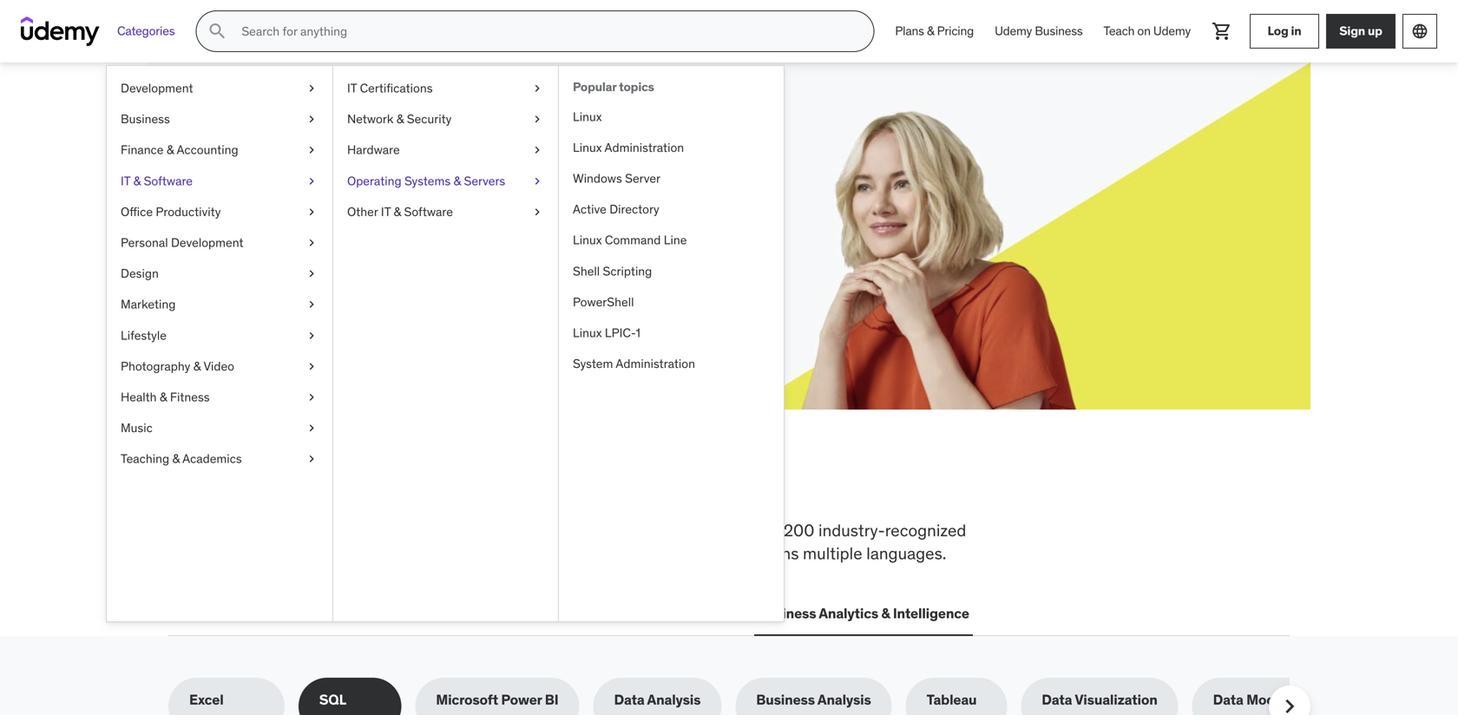Task type: locate. For each thing, give the bounding box(es) containing it.
linux up windows
[[573, 140, 602, 155]]

linux
[[573, 109, 602, 124], [573, 140, 602, 155], [573, 232, 602, 248], [573, 325, 602, 341]]

udemy business link
[[985, 10, 1094, 52]]

business inside business link
[[121, 111, 170, 127]]

it inside button
[[312, 605, 324, 623]]

teaching & academics link
[[107, 444, 333, 475]]

for up the and
[[724, 520, 745, 541]]

xsmall image inside hardware link
[[531, 142, 544, 159]]

linux for linux command line
[[573, 232, 602, 248]]

linux inside "linux administration" link
[[573, 140, 602, 155]]

in right log
[[1292, 23, 1302, 39]]

& for academics
[[172, 451, 180, 467]]

linux lpic-1
[[573, 325, 641, 341]]

1 horizontal spatial software
[[404, 204, 453, 220]]

0 horizontal spatial udemy
[[995, 23, 1033, 39]]

sql
[[319, 691, 347, 709]]

photography & video link
[[107, 351, 333, 382]]

linux inside linux link
[[573, 109, 602, 124]]

2 vertical spatial xsmall image
[[305, 327, 319, 344]]

office productivity link
[[107, 197, 333, 227]]

& for software
[[133, 173, 141, 189]]

office
[[121, 204, 153, 220]]

skills up supports
[[372, 520, 409, 541]]

design link
[[107, 258, 333, 289]]

productivity
[[156, 204, 221, 220]]

1 horizontal spatial in
[[1292, 23, 1302, 39]]

& for fitness
[[160, 389, 167, 405]]

0 vertical spatial xsmall image
[[305, 80, 319, 97]]

log in
[[1268, 23, 1302, 39]]

xsmall image for operating systems & servers
[[531, 173, 544, 190]]

software down the course.
[[404, 204, 453, 220]]

1 vertical spatial your
[[281, 181, 308, 199]]

certifications down supports
[[326, 605, 415, 623]]

xsmall image inside other it & software link
[[531, 204, 544, 221]]

& right the health
[[160, 389, 167, 405]]

1 analysis from the left
[[647, 691, 701, 709]]

critical
[[238, 520, 288, 541]]

linux inside linux command line link
[[573, 232, 602, 248]]

xsmall image inside marketing 'link'
[[305, 296, 319, 313]]

topics
[[619, 79, 655, 95]]

up
[[1368, 23, 1383, 39]]

& up office
[[133, 173, 141, 189]]

certifications inside button
[[326, 605, 415, 623]]

shell scripting link
[[559, 256, 784, 287]]

photography & video
[[121, 358, 234, 374]]

business inside button
[[758, 605, 817, 623]]

xsmall image for marketing
[[305, 296, 319, 313]]

in up including
[[547, 463, 580, 508]]

xsmall image inside the personal development link
[[305, 234, 319, 251]]

operating systems & servers link
[[333, 166, 558, 197]]

development
[[121, 80, 193, 96], [171, 235, 244, 250], [204, 605, 291, 623]]

it certifications
[[347, 80, 433, 96], [312, 605, 415, 623]]

xsmall image for network & security
[[531, 111, 544, 128]]

0 vertical spatial certifications
[[360, 80, 433, 96]]

business for business analysis
[[757, 691, 815, 709]]

2 linux from the top
[[573, 140, 602, 155]]

1 vertical spatial skills
[[372, 520, 409, 541]]

0 horizontal spatial software
[[144, 173, 193, 189]]

xsmall image inside the 'network & security' link
[[531, 111, 544, 128]]

0 vertical spatial administration
[[605, 140, 684, 155]]

1 vertical spatial certifications
[[326, 605, 415, 623]]

for inside covering critical workplace skills to technical topics, including prep content for over 200 industry-recognized certifications, our catalog supports well-rounded professional development and spans multiple languages.
[[724, 520, 745, 541]]

1 linux from the top
[[573, 109, 602, 124]]

& inside 'link'
[[927, 23, 935, 39]]

it & software link
[[107, 166, 333, 197]]

xsmall image inside business link
[[305, 111, 319, 128]]

development right web
[[204, 605, 291, 623]]

2 analysis from the left
[[818, 691, 872, 709]]

& right teaching at left
[[172, 451, 180, 467]]

administration down linux lpic-1 link
[[616, 356, 696, 372]]

with
[[369, 181, 396, 199]]

xsmall image inside office productivity link
[[305, 204, 319, 221]]

xsmall image inside the health & fitness link
[[305, 389, 319, 406]]

1 udemy from the left
[[995, 23, 1033, 39]]

development link
[[107, 73, 333, 104]]

& down the a
[[394, 204, 401, 220]]

udemy
[[995, 23, 1033, 39], [1154, 23, 1191, 39]]

it
[[347, 80, 357, 96], [121, 173, 130, 189], [381, 204, 391, 220], [312, 605, 324, 623]]

our
[[273, 543, 296, 564]]

development down office productivity link
[[171, 235, 244, 250]]

shell
[[573, 263, 600, 279]]

skills inside covering critical workplace skills to technical topics, including prep content for over 200 industry-recognized certifications, our catalog supports well-rounded professional development and spans multiple languages.
[[372, 520, 409, 541]]

command
[[605, 232, 661, 248]]

system
[[573, 356, 613, 372]]

pricing
[[937, 23, 974, 39]]

data inside button
[[528, 605, 559, 623]]

all
[[168, 463, 219, 508]]

data left science
[[528, 605, 559, 623]]

it for it certifications link
[[347, 80, 357, 96]]

1 vertical spatial it certifications
[[312, 605, 415, 623]]

xsmall image inside it & software link
[[305, 173, 319, 190]]

0 vertical spatial your
[[360, 138, 423, 174]]

linux down popular
[[573, 109, 602, 124]]

categories
[[117, 23, 175, 39]]

1 horizontal spatial udemy
[[1154, 23, 1191, 39]]

certifications up network & security
[[360, 80, 433, 96]]

xsmall image for hardware
[[531, 142, 544, 159]]

visualization
[[1075, 691, 1158, 709]]

0 vertical spatial development
[[121, 80, 193, 96]]

1
[[636, 325, 641, 341]]

for inside skills for your future expand your potential with a course. starting at just $12.99 through dec 15.
[[314, 138, 355, 174]]

development down categories dropdown button
[[121, 80, 193, 96]]

software inside other it & software link
[[404, 204, 453, 220]]

scripting
[[603, 263, 652, 279]]

it certifications down supports
[[312, 605, 415, 623]]

administration for linux administration
[[605, 140, 684, 155]]

it certifications for it certifications link
[[347, 80, 433, 96]]

linux for linux
[[573, 109, 602, 124]]

topics,
[[502, 520, 551, 541]]

analytics
[[819, 605, 879, 623]]

data left visualization
[[1042, 691, 1073, 709]]

topic filters element
[[168, 678, 1329, 716]]

linux up shell
[[573, 232, 602, 248]]

prep
[[626, 520, 660, 541]]

rounded
[[464, 543, 526, 564]]

it up office
[[121, 173, 130, 189]]

udemy right on at the right
[[1154, 23, 1191, 39]]

&
[[927, 23, 935, 39], [397, 111, 404, 127], [167, 142, 174, 158], [133, 173, 141, 189], [454, 173, 461, 189], [394, 204, 401, 220], [193, 358, 201, 374], [160, 389, 167, 405], [172, 451, 180, 467], [882, 605, 890, 623]]

linux for linux lpic-1
[[573, 325, 602, 341]]

1 vertical spatial software
[[404, 204, 453, 220]]

1 vertical spatial xsmall image
[[531, 111, 544, 128]]

future
[[428, 138, 513, 174]]

& left security
[[397, 111, 404, 127]]

data right bi
[[614, 691, 645, 709]]

it certifications for it certifications button
[[312, 605, 415, 623]]

& left video
[[193, 358, 201, 374]]

3 linux from the top
[[573, 232, 602, 248]]

it certifications up network & security
[[347, 80, 433, 96]]

administration up server
[[605, 140, 684, 155]]

log
[[1268, 23, 1289, 39]]

catalog
[[300, 543, 355, 564]]

1 horizontal spatial for
[[724, 520, 745, 541]]

xsmall image inside music link
[[305, 420, 319, 437]]

0 horizontal spatial in
[[547, 463, 580, 508]]

skills up workplace
[[288, 463, 381, 508]]

xsmall image
[[531, 80, 544, 97], [305, 111, 319, 128], [305, 142, 319, 159], [531, 142, 544, 159], [305, 173, 319, 190], [531, 173, 544, 190], [305, 204, 319, 221], [531, 204, 544, 221], [305, 234, 319, 251], [305, 265, 319, 282], [305, 296, 319, 313], [305, 358, 319, 375], [305, 389, 319, 406], [305, 420, 319, 437], [305, 451, 319, 468]]

data left modeling
[[1214, 691, 1244, 709]]

xsmall image inside development link
[[305, 80, 319, 97]]

for up potential
[[314, 138, 355, 174]]

categories button
[[107, 10, 185, 52]]

photography
[[121, 358, 190, 374]]

business for business
[[121, 111, 170, 127]]

xsmall image for music
[[305, 420, 319, 437]]

0 horizontal spatial analysis
[[647, 691, 701, 709]]

power
[[501, 691, 542, 709]]

analysis
[[647, 691, 701, 709], [818, 691, 872, 709]]

leadership button
[[432, 593, 511, 635]]

xsmall image inside teaching & academics link
[[305, 451, 319, 468]]

well-
[[428, 543, 464, 564]]

4 linux from the top
[[573, 325, 602, 341]]

1 vertical spatial administration
[[616, 356, 696, 372]]

modeling
[[1247, 691, 1308, 709]]

course.
[[410, 181, 455, 199]]

administration
[[605, 140, 684, 155], [616, 356, 696, 372]]

0 vertical spatial skills
[[288, 463, 381, 508]]

1 vertical spatial development
[[171, 235, 244, 250]]

0 vertical spatial software
[[144, 173, 193, 189]]

analysis for business analysis
[[818, 691, 872, 709]]

it down catalog
[[312, 605, 324, 623]]

data modeling
[[1214, 691, 1308, 709]]

xsmall image inside photography & video link
[[305, 358, 319, 375]]

lifestyle
[[121, 328, 167, 343]]

a
[[399, 181, 406, 199]]

other
[[347, 204, 378, 220]]

1 vertical spatial for
[[724, 520, 745, 541]]

xsmall image inside design 'link'
[[305, 265, 319, 282]]

xsmall image inside lifestyle link
[[305, 327, 319, 344]]

xsmall image inside it certifications link
[[531, 80, 544, 97]]

2 vertical spatial development
[[204, 605, 291, 623]]

xsmall image for photography & video
[[305, 358, 319, 375]]

xsmall image inside finance & accounting link
[[305, 142, 319, 159]]

it certifications button
[[308, 593, 418, 635]]

network & security link
[[333, 104, 558, 135]]

1 horizontal spatial analysis
[[818, 691, 872, 709]]

& left servers
[[454, 173, 461, 189]]

shopping cart with 0 items image
[[1212, 21, 1233, 42]]

teach on udemy
[[1104, 23, 1191, 39]]

business inside topic filters element
[[757, 691, 815, 709]]

personal development
[[121, 235, 244, 250]]

your up through
[[281, 181, 308, 199]]

office productivity
[[121, 204, 221, 220]]

2 udemy from the left
[[1154, 23, 1191, 39]]

hardware
[[347, 142, 400, 158]]

xsmall image
[[305, 80, 319, 97], [531, 111, 544, 128], [305, 327, 319, 344]]

xsmall image inside operating systems & servers link
[[531, 173, 544, 190]]

$12.99
[[231, 200, 273, 218]]

it certifications inside button
[[312, 605, 415, 623]]

0 vertical spatial for
[[314, 138, 355, 174]]

udemy right pricing
[[995, 23, 1033, 39]]

linux up 'system'
[[573, 325, 602, 341]]

software up office productivity at the left top of page
[[144, 173, 193, 189]]

0 vertical spatial it certifications
[[347, 80, 433, 96]]

linux inside linux lpic-1 link
[[573, 325, 602, 341]]

microsoft power bi
[[436, 691, 559, 709]]

& right plans
[[927, 23, 935, 39]]

& right finance
[[167, 142, 174, 158]]

it up network
[[347, 80, 357, 96]]

& right analytics
[[882, 605, 890, 623]]

to
[[412, 520, 427, 541]]

microsoft
[[436, 691, 498, 709]]

development inside button
[[204, 605, 291, 623]]

1 vertical spatial in
[[547, 463, 580, 508]]

fitness
[[170, 389, 210, 405]]

all the skills you need in one place
[[168, 463, 747, 508]]

marketing
[[121, 297, 176, 312]]

1 horizontal spatial your
[[360, 138, 423, 174]]

your up with
[[360, 138, 423, 174]]

linux command line link
[[559, 225, 784, 256]]

0 horizontal spatial for
[[314, 138, 355, 174]]



Task type: vqa. For each thing, say whether or not it's contained in the screenshot.
Bitcoin
no



Task type: describe. For each thing, give the bounding box(es) containing it.
xsmall image for health & fitness
[[305, 389, 319, 406]]

business analytics & intelligence button
[[754, 593, 973, 635]]

xsmall image for office productivity
[[305, 204, 319, 221]]

submit search image
[[207, 21, 228, 42]]

linux lpic-1 link
[[559, 318, 784, 349]]

system administration link
[[559, 349, 784, 380]]

multiple
[[803, 543, 863, 564]]

music link
[[107, 413, 333, 444]]

xsmall image for design
[[305, 265, 319, 282]]

data science button
[[525, 593, 617, 635]]

xsmall image for other it & software
[[531, 204, 544, 221]]

data analysis
[[614, 691, 701, 709]]

teach
[[1104, 23, 1135, 39]]

certifications for it certifications link
[[360, 80, 433, 96]]

through
[[276, 200, 325, 218]]

udemy image
[[21, 16, 100, 46]]

linux administration link
[[559, 132, 784, 163]]

plans & pricing link
[[885, 10, 985, 52]]

tableau
[[927, 691, 977, 709]]

analysis for data analysis
[[647, 691, 701, 709]]

communication
[[634, 605, 737, 623]]

operating
[[347, 173, 402, 189]]

it certifications link
[[333, 73, 558, 104]]

it for it certifications button
[[312, 605, 324, 623]]

software inside it & software link
[[144, 173, 193, 189]]

data visualization
[[1042, 691, 1158, 709]]

video
[[204, 358, 234, 374]]

xsmall image for development
[[305, 80, 319, 97]]

data for data visualization
[[1042, 691, 1073, 709]]

development for personal
[[171, 235, 244, 250]]

web development
[[172, 605, 291, 623]]

lifestyle link
[[107, 320, 333, 351]]

it for it & software link
[[121, 173, 130, 189]]

sign
[[1340, 23, 1366, 39]]

data for data science
[[528, 605, 559, 623]]

operating systems & servers element
[[558, 66, 784, 622]]

data for data modeling
[[1214, 691, 1244, 709]]

data science
[[528, 605, 613, 623]]

leadership
[[435, 605, 507, 623]]

you
[[388, 463, 450, 508]]

place
[[656, 463, 747, 508]]

teaching
[[121, 451, 169, 467]]

intelligence
[[893, 605, 970, 623]]

business link
[[107, 104, 333, 135]]

business analysis
[[757, 691, 872, 709]]

supports
[[359, 543, 424, 564]]

0 vertical spatial in
[[1292, 23, 1302, 39]]

finance & accounting
[[121, 142, 238, 158]]

active directory link
[[559, 194, 784, 225]]

it right 15.
[[381, 204, 391, 220]]

servers
[[464, 173, 506, 189]]

finance & accounting link
[[107, 135, 333, 166]]

& for video
[[193, 358, 201, 374]]

popular topics
[[573, 79, 655, 95]]

200
[[784, 520, 815, 541]]

next image
[[1276, 693, 1304, 716]]

xsmall image for it & software
[[305, 173, 319, 190]]

0 horizontal spatial your
[[281, 181, 308, 199]]

Search for anything text field
[[238, 16, 853, 46]]

covering
[[168, 520, 234, 541]]

teaching & academics
[[121, 451, 242, 467]]

linux administration
[[573, 140, 684, 155]]

music
[[121, 420, 153, 436]]

covering critical workplace skills to technical topics, including prep content for over 200 industry-recognized certifications, our catalog supports well-rounded professional development and spans multiple languages.
[[168, 520, 967, 564]]

systems
[[405, 173, 451, 189]]

& for security
[[397, 111, 404, 127]]

xsmall image for personal development
[[305, 234, 319, 251]]

xsmall image for finance & accounting
[[305, 142, 319, 159]]

& for pricing
[[927, 23, 935, 39]]

potential
[[311, 181, 366, 199]]

& for accounting
[[167, 142, 174, 158]]

at
[[512, 181, 524, 199]]

teach on udemy link
[[1094, 10, 1202, 52]]

system administration
[[573, 356, 696, 372]]

choose a language image
[[1412, 23, 1429, 40]]

data for data analysis
[[614, 691, 645, 709]]

& inside button
[[882, 605, 890, 623]]

just
[[527, 181, 550, 199]]

network & security
[[347, 111, 452, 127]]

health & fitness
[[121, 389, 210, 405]]

line
[[664, 232, 687, 248]]

languages.
[[867, 543, 947, 564]]

skills
[[231, 138, 309, 174]]

xsmall image for teaching & academics
[[305, 451, 319, 468]]

personal
[[121, 235, 168, 250]]

certifications,
[[168, 543, 269, 564]]

dec
[[329, 200, 353, 218]]

business inside 'udemy business' link
[[1035, 23, 1083, 39]]

workplace
[[292, 520, 368, 541]]

business for business analytics & intelligence
[[758, 605, 817, 623]]

xsmall image for business
[[305, 111, 319, 128]]

development for web
[[204, 605, 291, 623]]

linux for linux administration
[[573, 140, 602, 155]]

personal development link
[[107, 227, 333, 258]]

administration for system administration
[[616, 356, 696, 372]]

windows
[[573, 171, 622, 186]]

one
[[587, 463, 649, 508]]

xsmall image for lifestyle
[[305, 327, 319, 344]]

on
[[1138, 23, 1151, 39]]

powershell link
[[559, 287, 784, 318]]

xsmall image for it certifications
[[531, 80, 544, 97]]

network
[[347, 111, 394, 127]]

including
[[554, 520, 622, 541]]

directory
[[610, 202, 660, 217]]

hardware link
[[333, 135, 558, 166]]

linux command line
[[573, 232, 687, 248]]

powershell
[[573, 294, 634, 310]]

it & software
[[121, 173, 193, 189]]

marketing link
[[107, 289, 333, 320]]

sign up link
[[1327, 14, 1396, 49]]

shell scripting
[[573, 263, 652, 279]]

and
[[724, 543, 752, 564]]

finance
[[121, 142, 164, 158]]

plans
[[896, 23, 925, 39]]

health & fitness link
[[107, 382, 333, 413]]

recognized
[[885, 520, 967, 541]]

certifications for it certifications button
[[326, 605, 415, 623]]



